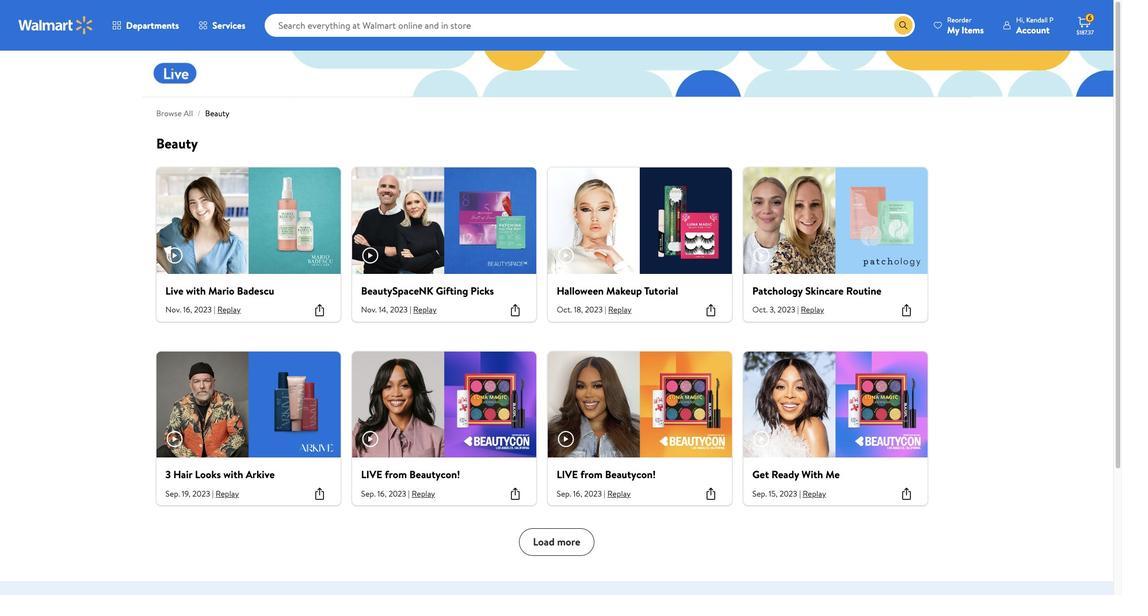 Task type: describe. For each thing, give the bounding box(es) containing it.
hi,
[[1017, 15, 1025, 24]]

14,
[[379, 304, 388, 315]]

15,
[[769, 488, 778, 499]]

3 sep. from the left
[[557, 488, 571, 499]]

1 horizontal spatial beauty
[[205, 108, 230, 119]]

walmart image
[[18, 16, 93, 35]]

load more button
[[519, 529, 595, 556]]

/
[[198, 108, 201, 119]]

gifting
[[436, 284, 468, 298]]

patchology
[[753, 284, 803, 298]]

services
[[212, 19, 246, 32]]

search icon image
[[899, 21, 908, 30]]

beautyspacenk
[[361, 284, 434, 298]]

live with mario badescu
[[165, 284, 274, 298]]

makeup
[[607, 284, 642, 298]]

live
[[165, 284, 184, 298]]

4 sep. from the left
[[753, 488, 767, 499]]

1 sep. 16, 2023 | replay from the left
[[361, 488, 435, 499]]

halloween makeup tutorial
[[557, 284, 679, 298]]

all
[[184, 108, 193, 119]]

departments
[[126, 19, 179, 32]]

looks
[[195, 468, 221, 482]]

2 from from the left
[[581, 468, 603, 482]]

browse all link
[[156, 108, 193, 119]]

picks
[[471, 284, 494, 298]]

get
[[753, 468, 769, 482]]

account
[[1017, 23, 1050, 36]]

3,
[[770, 304, 776, 315]]

Search search field
[[265, 14, 915, 37]]

share actions image for beautyspacenk gifting picks
[[509, 303, 522, 317]]

1 horizontal spatial with
[[223, 468, 243, 482]]

0 horizontal spatial 16,
[[183, 304, 192, 315]]

oct. for halloween
[[557, 304, 572, 315]]

2 live from the left
[[557, 468, 578, 482]]

browse all / beauty
[[156, 108, 230, 119]]

badescu
[[237, 284, 274, 298]]

$187.37
[[1077, 28, 1094, 36]]

nov. 16, 2023 | replay
[[165, 304, 241, 315]]

departments button
[[102, 12, 189, 39]]

items
[[962, 23, 984, 36]]

share actions image for get ready with me
[[900, 487, 914, 501]]

sep. 15, 2023 | replay
[[753, 488, 826, 499]]

skincare
[[806, 284, 844, 298]]

1 live from the left
[[361, 468, 382, 482]]

reorder
[[948, 15, 972, 24]]

beauty link
[[205, 108, 230, 119]]

arkive
[[246, 468, 275, 482]]

get ready with me
[[753, 468, 840, 482]]

2 beautycon! from the left
[[605, 468, 656, 482]]

me
[[826, 468, 840, 482]]

2 horizontal spatial 16,
[[573, 488, 582, 499]]

oct. 3, 2023 | replay
[[753, 304, 825, 315]]

1 live from beautycon! from the left
[[361, 468, 460, 482]]

19,
[[182, 488, 191, 499]]



Task type: locate. For each thing, give the bounding box(es) containing it.
tutorial
[[644, 284, 679, 298]]

1 sep. from the left
[[165, 488, 180, 499]]

reorder my items
[[948, 15, 984, 36]]

16,
[[183, 304, 192, 315], [378, 488, 387, 499], [573, 488, 582, 499]]

beauty
[[205, 108, 230, 119], [156, 134, 198, 153]]

2 sep. 16, 2023 | replay from the left
[[557, 488, 631, 499]]

sep. 16, 2023 | replay
[[361, 488, 435, 499], [557, 488, 631, 499]]

0 horizontal spatial oct.
[[557, 304, 572, 315]]

0 horizontal spatial live
[[361, 468, 382, 482]]

live from beautycon!
[[361, 468, 460, 482], [557, 468, 656, 482]]

0 vertical spatial beauty
[[205, 108, 230, 119]]

2 oct. from the left
[[753, 304, 768, 315]]

live background image
[[278, 51, 1114, 97]]

beautycon!
[[410, 468, 460, 482], [605, 468, 656, 482]]

6 $187.37
[[1077, 13, 1094, 36]]

beauty right /
[[205, 108, 230, 119]]

p
[[1050, 15, 1054, 24]]

oct. left 3,
[[753, 304, 768, 315]]

1 vertical spatial beauty
[[156, 134, 198, 153]]

nov. down 'live'
[[165, 304, 181, 315]]

routine
[[847, 284, 882, 298]]

3 hair looks with arkive
[[165, 468, 275, 482]]

nov. left 14,
[[361, 304, 377, 315]]

6
[[1088, 13, 1092, 23]]

live image
[[147, 49, 205, 95]]

hi, kendall p account
[[1017, 15, 1054, 36]]

oct. 18, 2023 | replay
[[557, 304, 632, 315]]

1 from from the left
[[385, 468, 407, 482]]

walmart desktop image
[[156, 168, 340, 274], [352, 168, 536, 274], [548, 168, 732, 274], [743, 168, 928, 274], [156, 352, 340, 458], [352, 352, 536, 458], [548, 352, 732, 458], [743, 352, 928, 458]]

sep. 19, 2023 | replay
[[165, 488, 239, 499]]

patchology skincare routine
[[753, 284, 882, 298]]

oct. left 18,
[[557, 304, 572, 315]]

oct. for patchology
[[753, 304, 768, 315]]

1 horizontal spatial live from beautycon!
[[557, 468, 656, 482]]

nov. for beautyspacenk
[[361, 304, 377, 315]]

1 horizontal spatial nov.
[[361, 304, 377, 315]]

halloween
[[557, 284, 604, 298]]

replay
[[217, 304, 241, 315], [413, 304, 437, 315], [608, 304, 632, 315], [801, 304, 825, 315], [216, 488, 239, 499], [412, 488, 435, 499], [608, 488, 631, 499], [803, 488, 826, 499]]

0 horizontal spatial with
[[186, 284, 206, 298]]

Walmart Site-Wide search field
[[265, 14, 915, 37]]

my
[[948, 23, 960, 36]]

1 horizontal spatial beautycon!
[[605, 468, 656, 482]]

nov.
[[165, 304, 181, 315], [361, 304, 377, 315]]

oct.
[[557, 304, 572, 315], [753, 304, 768, 315]]

2 sep. from the left
[[361, 488, 376, 499]]

1 horizontal spatial live
[[557, 468, 578, 482]]

load
[[533, 535, 555, 549]]

load more
[[533, 535, 581, 549]]

live
[[361, 468, 382, 482], [557, 468, 578, 482]]

share actions image for halloween makeup tutorial
[[704, 303, 718, 317]]

0 horizontal spatial beautycon!
[[410, 468, 460, 482]]

beauty down browse all link
[[156, 134, 198, 153]]

from
[[385, 468, 407, 482], [581, 468, 603, 482]]

kendall
[[1027, 15, 1048, 24]]

nov. for live
[[165, 304, 181, 315]]

0 horizontal spatial beauty
[[156, 134, 198, 153]]

18,
[[574, 304, 583, 315]]

1 horizontal spatial oct.
[[753, 304, 768, 315]]

with right looks
[[223, 468, 243, 482]]

sep.
[[165, 488, 180, 499], [361, 488, 376, 499], [557, 488, 571, 499], [753, 488, 767, 499]]

beautyspacenk gifting picks
[[361, 284, 494, 298]]

0 horizontal spatial live from beautycon!
[[361, 468, 460, 482]]

share actions image
[[509, 303, 522, 317], [704, 303, 718, 317], [313, 487, 327, 501], [900, 487, 914, 501]]

with
[[186, 284, 206, 298], [223, 468, 243, 482]]

1 nov. from the left
[[165, 304, 181, 315]]

hair
[[173, 468, 193, 482]]

1 horizontal spatial sep. 16, 2023 | replay
[[557, 488, 631, 499]]

replay link
[[217, 304, 241, 315], [413, 304, 437, 315], [608, 304, 632, 315], [801, 304, 825, 315], [216, 488, 239, 499], [412, 488, 435, 499], [608, 488, 631, 499], [803, 488, 826, 499]]

0 horizontal spatial nov.
[[165, 304, 181, 315]]

nov. 14, 2023 | replay
[[361, 304, 437, 315]]

2 live from beautycon! from the left
[[557, 468, 656, 482]]

with
[[802, 468, 823, 482]]

ready
[[772, 468, 799, 482]]

3
[[165, 468, 171, 482]]

more
[[557, 535, 581, 549]]

share actions image
[[313, 303, 327, 317], [900, 303, 914, 317], [509, 487, 522, 501], [704, 487, 718, 501]]

mario
[[208, 284, 235, 298]]

services button
[[189, 12, 255, 39]]

1 oct. from the left
[[557, 304, 572, 315]]

0 horizontal spatial from
[[385, 468, 407, 482]]

0 horizontal spatial sep. 16, 2023 | replay
[[361, 488, 435, 499]]

2 nov. from the left
[[361, 304, 377, 315]]

1 horizontal spatial from
[[581, 468, 603, 482]]

2023
[[194, 304, 212, 315], [390, 304, 408, 315], [585, 304, 603, 315], [778, 304, 796, 315], [192, 488, 210, 499], [389, 488, 406, 499], [584, 488, 602, 499], [780, 488, 798, 499]]

share actions image for 3 hair looks with arkive
[[313, 487, 327, 501]]

|
[[214, 304, 215, 315], [410, 304, 411, 315], [605, 304, 606, 315], [798, 304, 799, 315], [212, 488, 214, 499], [408, 488, 410, 499], [604, 488, 606, 499], [800, 488, 801, 499]]

1 vertical spatial with
[[223, 468, 243, 482]]

1 beautycon! from the left
[[410, 468, 460, 482]]

1 horizontal spatial 16,
[[378, 488, 387, 499]]

0 vertical spatial with
[[186, 284, 206, 298]]

with up nov. 16, 2023 | replay
[[186, 284, 206, 298]]

browse
[[156, 108, 182, 119]]



Task type: vqa. For each thing, say whether or not it's contained in the screenshot.
89
no



